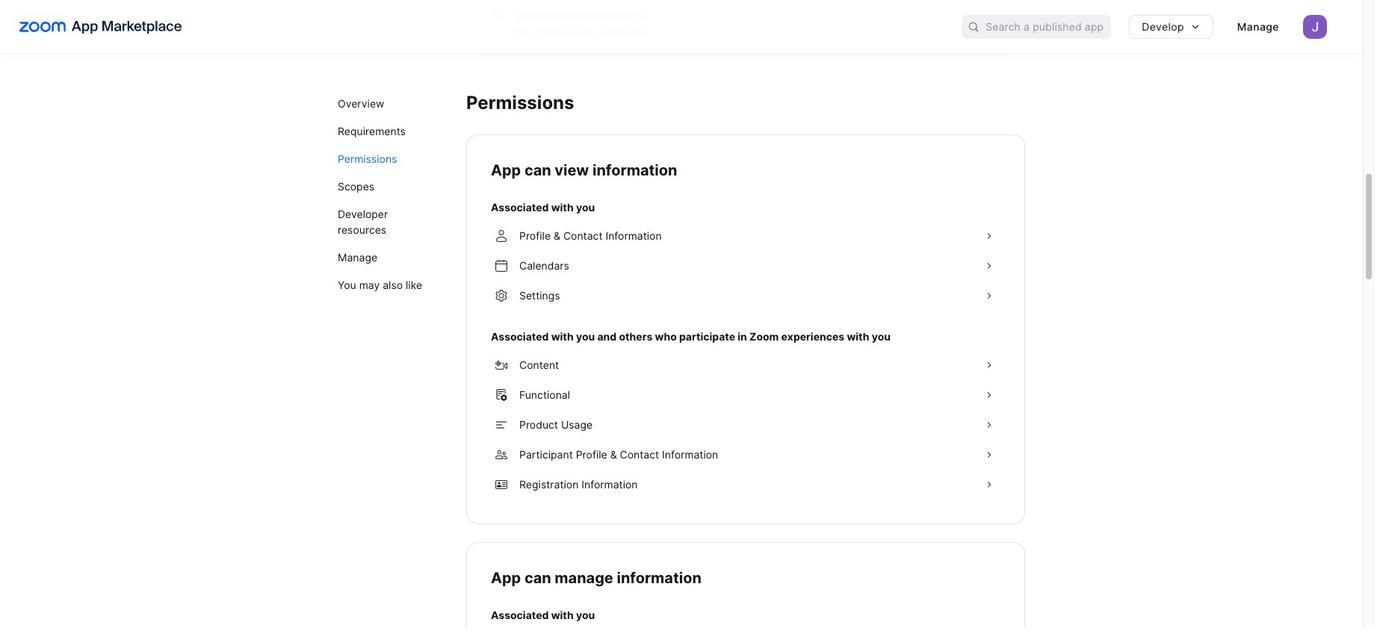 Task type: locate. For each thing, give the bounding box(es) containing it.
you down manage
[[576, 609, 595, 621]]

requirements link
[[338, 117, 439, 145]]

1 vertical spatial associated with you
[[491, 609, 595, 621]]

with
[[551, 201, 574, 213], [551, 330, 574, 343], [847, 330, 869, 343], [551, 609, 574, 621]]

1 horizontal spatial contact
[[620, 448, 659, 461]]

contact inside profile & contact information dropdown button
[[563, 229, 603, 242]]

functional
[[519, 388, 570, 401]]

profile & contact information
[[519, 229, 662, 242]]

0 horizontal spatial contact
[[563, 229, 603, 242]]

can left view
[[525, 161, 551, 179]]

account
[[547, 8, 589, 21]]

0 vertical spatial associated with you
[[491, 201, 595, 213]]

you right experiences
[[872, 330, 891, 343]]

1 vertical spatial &
[[610, 448, 617, 461]]

also
[[383, 279, 403, 291]]

1 horizontal spatial profile
[[576, 448, 607, 461]]

zoom right in
[[750, 330, 779, 343]]

& up registration information
[[610, 448, 617, 461]]

with down view
[[551, 201, 574, 213]]

permissions link
[[338, 145, 439, 173]]

Search text field
[[986, 16, 1111, 38]]

1 vertical spatial associated
[[491, 330, 549, 343]]

view
[[555, 161, 589, 179]]

information
[[593, 161, 677, 179], [617, 569, 702, 587]]

app
[[491, 161, 521, 179], [491, 569, 521, 587]]

1 associated from the top
[[491, 201, 549, 213]]

settings button
[[491, 281, 1001, 310]]

usage
[[561, 418, 593, 431]]

1 can from the top
[[525, 161, 551, 179]]

can left manage
[[525, 569, 551, 587]]

0 vertical spatial app
[[491, 161, 521, 179]]

banner containing develop
[[0, 0, 1363, 54]]

0 horizontal spatial manage
[[338, 251, 377, 264]]

associated with you down view
[[491, 201, 595, 213]]

participant
[[519, 448, 573, 461]]

1 horizontal spatial manage
[[1237, 20, 1279, 33]]

0 horizontal spatial zoom
[[515, 8, 544, 21]]

0 vertical spatial manage
[[1237, 20, 1279, 33]]

scopes
[[338, 180, 374, 193]]

profile up calendars at top
[[519, 229, 551, 242]]

associated with you down manage
[[491, 609, 595, 621]]

registration information
[[519, 478, 638, 491]]

0 vertical spatial contact
[[563, 229, 603, 242]]

1 app from the top
[[491, 161, 521, 179]]

banner
[[0, 0, 1363, 54]]

can
[[525, 161, 551, 179], [525, 569, 551, 587]]

you
[[576, 201, 595, 213], [576, 330, 595, 343], [872, 330, 891, 343], [576, 609, 595, 621]]

1 vertical spatial permissions
[[338, 152, 397, 165]]

no additional requirements
[[515, 27, 648, 39]]

associated with you
[[491, 201, 595, 213], [491, 609, 595, 621]]

with right experiences
[[847, 330, 869, 343]]

contact up registration information
[[620, 448, 659, 461]]

settings
[[519, 289, 560, 302]]

can for manage
[[525, 569, 551, 587]]

1 vertical spatial information
[[617, 569, 702, 587]]

manage
[[1237, 20, 1279, 33], [338, 251, 377, 264]]

&
[[554, 229, 560, 242], [610, 448, 617, 461]]

developer resources
[[338, 208, 388, 236]]

you may also like
[[338, 279, 422, 291]]

app can manage information
[[491, 569, 702, 587]]

2 associated from the top
[[491, 330, 549, 343]]

develop button
[[1129, 15, 1213, 39]]

0 horizontal spatial &
[[554, 229, 560, 242]]

1 vertical spatial contact
[[620, 448, 659, 461]]

2 app from the top
[[491, 569, 521, 587]]

0 vertical spatial can
[[525, 161, 551, 179]]

0 horizontal spatial permissions
[[338, 152, 397, 165]]

contact
[[563, 229, 603, 242], [620, 448, 659, 461]]

manage for manage link
[[338, 251, 377, 264]]

2 can from the top
[[525, 569, 551, 587]]

associated with you and others who participate in zoom experiences with you
[[491, 330, 891, 343]]

contact up calendars at top
[[563, 229, 603, 242]]

participant profile & contact information button
[[491, 440, 1001, 470]]

0 vertical spatial associated
[[491, 201, 549, 213]]

zoom
[[515, 8, 544, 21], [750, 330, 779, 343]]

associated for content
[[491, 330, 549, 343]]

registration
[[519, 478, 579, 491]]

with up content
[[551, 330, 574, 343]]

2 vertical spatial associated
[[491, 609, 549, 621]]

1 vertical spatial app
[[491, 569, 521, 587]]

0 vertical spatial permissions
[[466, 92, 574, 113]]

information
[[606, 229, 662, 242], [662, 448, 718, 461], [582, 478, 638, 491]]

with down manage
[[551, 609, 574, 621]]

may
[[359, 279, 380, 291]]

develop
[[1142, 20, 1184, 33]]

developer
[[338, 208, 388, 220]]

permissions
[[466, 92, 574, 113], [338, 152, 397, 165]]

contact inside participant profile & contact information dropdown button
[[620, 448, 659, 461]]

additional
[[532, 27, 580, 39]]

zoom up no
[[515, 8, 544, 21]]

product usage
[[519, 418, 593, 431]]

app for app can view information
[[491, 161, 521, 179]]

associated
[[491, 201, 549, 213], [491, 330, 549, 343], [491, 609, 549, 621]]

1 vertical spatial can
[[525, 569, 551, 587]]

manage link
[[338, 244, 439, 271]]

permissions down requirements
[[338, 152, 397, 165]]

app for app can manage information
[[491, 569, 521, 587]]

& up calendars at top
[[554, 229, 560, 242]]

1 vertical spatial manage
[[338, 251, 377, 264]]

learn more about user role tooltip
[[641, 9, 651, 19]]

developer resources link
[[338, 200, 439, 244]]

scopes link
[[338, 173, 439, 200]]

0 horizontal spatial profile
[[519, 229, 551, 242]]

0 vertical spatial information
[[593, 161, 677, 179]]

1 associated with you from the top
[[491, 201, 595, 213]]

profile
[[519, 229, 551, 242], [576, 448, 607, 461]]

permissions down no
[[466, 92, 574, 113]]

manage inside button
[[1237, 20, 1279, 33]]

you may also like link
[[338, 271, 439, 299]]

0 vertical spatial &
[[554, 229, 560, 242]]

eligibility
[[591, 8, 638, 21]]

1 vertical spatial zoom
[[750, 330, 779, 343]]

calendars button
[[491, 251, 1001, 281]]

functional button
[[491, 380, 1001, 410]]

profile up registration information
[[576, 448, 607, 461]]

and
[[597, 330, 617, 343]]



Task type: vqa. For each thing, say whether or not it's contained in the screenshot.
Current User is Barb Dwyer element
no



Task type: describe. For each thing, give the bounding box(es) containing it.
requirements
[[583, 27, 648, 39]]

search a published app element
[[962, 15, 1111, 39]]

overview link
[[338, 90, 439, 117]]

manage button
[[1225, 15, 1291, 39]]

experiences
[[781, 330, 845, 343]]

participate
[[679, 330, 735, 343]]

3 associated from the top
[[491, 609, 549, 621]]

like
[[406, 279, 422, 291]]

content button
[[491, 350, 1001, 380]]

can for view
[[525, 161, 551, 179]]

others
[[619, 330, 653, 343]]

1 vertical spatial information
[[662, 448, 718, 461]]

1 horizontal spatial zoom
[[750, 330, 779, 343]]

in
[[738, 330, 747, 343]]

requirements
[[338, 125, 406, 137]]

calendars
[[519, 259, 569, 272]]

you up profile & contact information on the left
[[576, 201, 595, 213]]

associated for profile & contact information
[[491, 201, 549, 213]]

overview
[[338, 97, 384, 110]]

manage
[[555, 569, 613, 587]]

participant profile & contact information
[[519, 448, 718, 461]]

0 vertical spatial profile
[[519, 229, 551, 242]]

0 vertical spatial zoom
[[515, 8, 544, 21]]

learn more about user role image
[[641, 9, 651, 19]]

you left and
[[576, 330, 595, 343]]

2 associated with you from the top
[[491, 609, 595, 621]]

information for app can manage information
[[617, 569, 702, 587]]

1 horizontal spatial permissions
[[466, 92, 574, 113]]

2 vertical spatial information
[[582, 478, 638, 491]]

who
[[655, 330, 677, 343]]

zoom account eligibility
[[515, 8, 638, 21]]

content
[[519, 358, 559, 371]]

no
[[515, 27, 529, 39]]

information for app can view information
[[593, 161, 677, 179]]

registration information button
[[491, 470, 1001, 500]]

product usage button
[[491, 410, 1001, 440]]

manage for manage button
[[1237, 20, 1279, 33]]

product
[[519, 418, 558, 431]]

1 horizontal spatial &
[[610, 448, 617, 461]]

app can view information
[[491, 161, 677, 179]]

1 vertical spatial profile
[[576, 448, 607, 461]]

0 vertical spatial information
[[606, 229, 662, 242]]

you
[[338, 279, 356, 291]]

resources
[[338, 223, 386, 236]]

profile & contact information button
[[491, 221, 1001, 251]]



